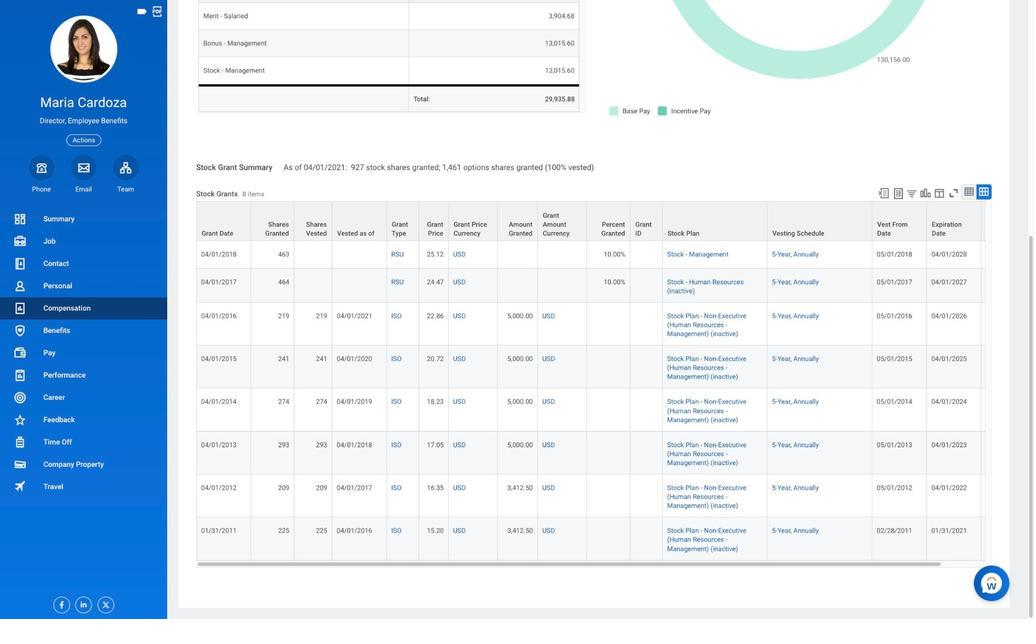 Task type: describe. For each thing, give the bounding box(es) containing it.
tag image
[[136, 5, 148, 18]]

fullscreen image
[[948, 187, 960, 199]]

team maria cardoza element
[[113, 185, 139, 193]]

travel image
[[13, 479, 27, 493]]

company property image
[[13, 458, 27, 471]]

time off image
[[13, 436, 27, 449]]

export to worksheets image
[[892, 187, 906, 200]]

compensation image
[[13, 302, 27, 315]]

mail image
[[77, 161, 90, 174]]

view worker - expand/collapse chart image
[[920, 187, 932, 199]]

benefits image
[[13, 324, 27, 337]]

x image
[[98, 597, 110, 609]]



Task type: vqa. For each thing, say whether or not it's contained in the screenshot.
second Required from the bottom of the Team Highlights list
no



Task type: locate. For each thing, give the bounding box(es) containing it.
email maria cardoza element
[[71, 185, 96, 193]]

job image
[[13, 235, 27, 248]]

click to view/edit grid preferences image
[[934, 187, 946, 199]]

toolbar
[[873, 184, 992, 201]]

export to excel image
[[878, 187, 890, 199]]

phone image
[[34, 161, 49, 174]]

summary image
[[13, 212, 27, 226]]

personal image
[[13, 279, 27, 293]]

contact image
[[13, 257, 27, 270]]

pay image
[[13, 346, 27, 360]]

linkedin image
[[76, 597, 88, 609]]

table image
[[964, 186, 975, 197]]

facebook image
[[54, 597, 66, 609]]

workday assistant region
[[974, 561, 1015, 601]]

phone maria cardoza element
[[29, 185, 54, 193]]

performance image
[[13, 369, 27, 382]]

cell
[[199, 84, 409, 112], [294, 241, 332, 268], [332, 241, 387, 268], [498, 241, 538, 268], [538, 241, 587, 268], [631, 241, 663, 268], [982, 241, 1031, 268], [294, 268, 332, 302], [332, 268, 387, 302], [498, 268, 538, 302], [538, 268, 587, 302], [631, 268, 663, 302], [982, 268, 1031, 302], [587, 302, 631, 345], [631, 302, 663, 345], [982, 302, 1031, 345], [587, 345, 631, 388], [631, 345, 663, 388], [982, 345, 1031, 388], [587, 388, 631, 431], [631, 388, 663, 431], [982, 388, 1031, 431], [587, 431, 631, 474], [631, 431, 663, 474], [982, 431, 1031, 474], [587, 474, 631, 517], [631, 474, 663, 517], [982, 474, 1031, 517], [587, 517, 631, 560], [631, 517, 663, 560], [982, 517, 1031, 560]]

career image
[[13, 391, 27, 404]]

feedback image
[[13, 413, 27, 427]]

list
[[0, 208, 167, 498]]

select to filter grid data image
[[906, 187, 918, 199]]

navigation pane region
[[0, 0, 167, 619]]

view printable version (pdf) image
[[151, 5, 163, 18]]

expand table image
[[979, 186, 990, 197]]

view team image
[[119, 161, 133, 174]]

row
[[199, 0, 580, 2], [199, 2, 580, 30], [199, 30, 580, 57], [199, 57, 580, 84], [199, 84, 580, 112], [196, 201, 1031, 241], [196, 241, 1031, 268], [196, 268, 1031, 302], [196, 302, 1031, 345], [196, 345, 1031, 388], [196, 388, 1031, 431], [196, 431, 1031, 474], [196, 474, 1031, 517], [196, 517, 1031, 560]]



